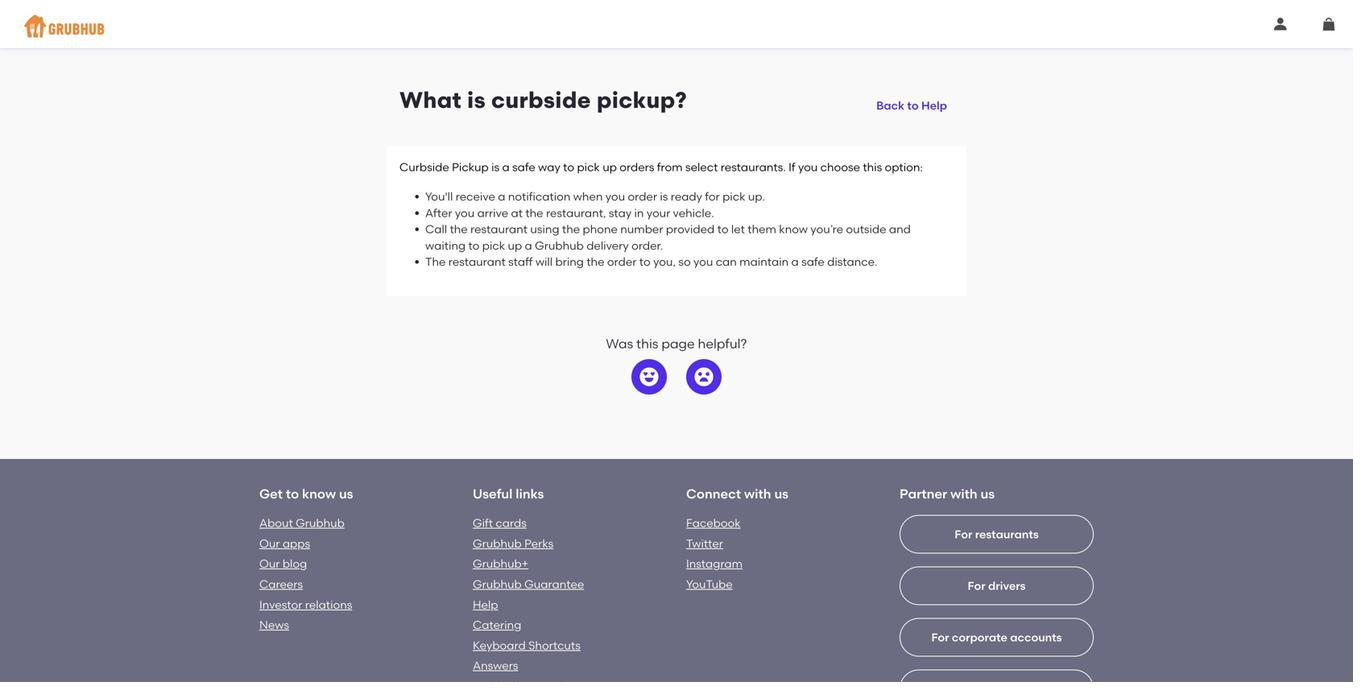 Task type: locate. For each thing, give the bounding box(es) containing it.
up
[[603, 160, 617, 174], [508, 239, 522, 252]]

select
[[685, 160, 718, 174]]

delivery
[[587, 239, 629, 252]]

this right was
[[636, 336, 658, 352]]

about
[[259, 516, 293, 530]]

1 vertical spatial restaurant
[[448, 255, 506, 269]]

you're
[[811, 222, 843, 236]]

1 vertical spatial know
[[302, 486, 336, 502]]

1 horizontal spatial is
[[491, 160, 500, 174]]

restaurants
[[975, 528, 1039, 541]]

grubhub+
[[473, 557, 528, 571]]

1 horizontal spatial know
[[779, 222, 808, 236]]

2 vertical spatial is
[[660, 190, 668, 203]]

up.
[[748, 190, 765, 203]]

order
[[628, 190, 657, 203], [607, 255, 637, 269]]

will
[[536, 255, 553, 269]]

is inside you'll receive a notification when you order is ready for pick up. after you arrive at the restaurant, stay in your vehicle. call the restaurant using the phone number provided to let them know you're outside and waiting to pick up a grubhub delivery order. the restaurant staff will bring the order to you, so you can maintain a safe distance.
[[660, 190, 668, 203]]

twitter link
[[686, 537, 723, 550]]

is up your
[[660, 190, 668, 203]]

0 horizontal spatial is
[[467, 87, 486, 114]]

gift
[[473, 516, 493, 530]]

0 vertical spatial know
[[779, 222, 808, 236]]

for drivers link
[[900, 567, 1094, 682]]

using
[[530, 222, 559, 236]]

the
[[525, 206, 543, 220], [450, 222, 468, 236], [562, 222, 580, 236], [587, 255, 605, 269]]

careers link
[[259, 578, 303, 591]]

is right pickup
[[491, 160, 500, 174]]

0 horizontal spatial us
[[339, 486, 353, 502]]

1 us from the left
[[339, 486, 353, 502]]

know right 'them'
[[779, 222, 808, 236]]

us up about grubhub link
[[339, 486, 353, 502]]

restaurant down waiting
[[448, 255, 506, 269]]

for left restaurants
[[955, 528, 973, 541]]

was this page helpful?
[[606, 336, 747, 352]]

2 us from the left
[[774, 486, 789, 502]]

0 horizontal spatial help
[[473, 598, 498, 612]]

0 horizontal spatial up
[[508, 239, 522, 252]]

2 horizontal spatial us
[[981, 486, 995, 502]]

1 horizontal spatial us
[[774, 486, 789, 502]]

your
[[647, 206, 670, 220]]

provided
[[666, 222, 715, 236]]

know up about grubhub link
[[302, 486, 336, 502]]

2 with from the left
[[951, 486, 978, 502]]

pick down arrive on the left of page
[[482, 239, 505, 252]]

0 vertical spatial is
[[467, 87, 486, 114]]

with right partner
[[951, 486, 978, 502]]

number
[[620, 222, 663, 236]]

this
[[863, 160, 882, 174], [636, 336, 658, 352]]

drivers
[[988, 579, 1026, 593]]

the up waiting
[[450, 222, 468, 236]]

0 horizontal spatial pick
[[482, 239, 505, 252]]

0 vertical spatial safe
[[512, 160, 536, 174]]

you'll
[[425, 190, 453, 203]]

grubhub up apps
[[296, 516, 345, 530]]

for
[[955, 528, 973, 541], [968, 579, 986, 593], [932, 631, 949, 644]]

is right the 'what'
[[467, 87, 486, 114]]

instagram link
[[686, 557, 743, 571]]

investor                                     relations link
[[259, 598, 352, 612]]

pick right the for
[[723, 190, 746, 203]]

us
[[339, 486, 353, 502], [774, 486, 789, 502], [981, 486, 995, 502]]

order up in on the left of the page
[[628, 190, 657, 203]]

1 vertical spatial for
[[968, 579, 986, 593]]

to down order.
[[639, 255, 651, 269]]

1 horizontal spatial small image
[[1323, 18, 1336, 31]]

keyboard
[[473, 639, 526, 652]]

0 horizontal spatial with
[[744, 486, 771, 502]]

safe
[[512, 160, 536, 174], [802, 255, 825, 269]]

them
[[748, 222, 776, 236]]

you up stay at left top
[[606, 190, 625, 203]]

a
[[502, 160, 510, 174], [498, 190, 505, 203], [525, 239, 532, 252], [791, 255, 799, 269]]

safe left way at the left of the page
[[512, 160, 536, 174]]

1 vertical spatial this
[[636, 336, 658, 352]]

restaurant down arrive on the left of page
[[470, 222, 528, 236]]

to right waiting
[[468, 239, 480, 252]]

about grubhub link
[[259, 516, 345, 530]]

1 vertical spatial up
[[508, 239, 522, 252]]

for left drivers
[[968, 579, 986, 593]]

0 vertical spatial help
[[921, 99, 947, 112]]

pick up when
[[577, 160, 600, 174]]

news
[[259, 618, 289, 632]]

gift cards grubhub perks grubhub+ grubhub guarantee help catering keyboard shortcuts answers
[[473, 516, 584, 673]]

to right the back
[[907, 99, 919, 112]]

restaurants.
[[721, 160, 786, 174]]

phone
[[583, 222, 618, 236]]

with right connect
[[744, 486, 771, 502]]

0 vertical spatial up
[[603, 160, 617, 174]]

1 horizontal spatial this
[[863, 160, 882, 174]]

facebook twitter instagram youtube
[[686, 516, 743, 591]]

you right if
[[798, 160, 818, 174]]

up up staff
[[508, 239, 522, 252]]

corporate
[[952, 631, 1008, 644]]

2 horizontal spatial pick
[[723, 190, 746, 203]]

our up the careers link
[[259, 557, 280, 571]]

for restaurants link
[[900, 515, 1094, 682]]

safe down you're at the right of the page
[[802, 255, 825, 269]]

0 horizontal spatial small image
[[1274, 18, 1287, 31]]

relations
[[305, 598, 352, 612]]

stay
[[609, 206, 632, 220]]

partner
[[900, 486, 947, 502]]

help right the back
[[921, 99, 947, 112]]

a up staff
[[525, 239, 532, 252]]

know
[[779, 222, 808, 236], [302, 486, 336, 502]]

us up for restaurants on the bottom
[[981, 486, 995, 502]]

1 vertical spatial help
[[473, 598, 498, 612]]

our down about
[[259, 537, 280, 550]]

1 horizontal spatial safe
[[802, 255, 825, 269]]

answers link
[[473, 659, 518, 673]]

for left corporate
[[932, 631, 949, 644]]

0 vertical spatial pick
[[577, 160, 600, 174]]

for
[[705, 190, 720, 203]]

order down delivery at the left of page
[[607, 255, 637, 269]]

grubhub inside you'll receive a notification when you order is ready for pick up. after you arrive at the restaurant, stay in your vehicle. call the restaurant using the phone number provided to let them know you're outside and waiting to pick up a grubhub delivery order. the restaurant staff will bring the order to you, so you can maintain a safe distance.
[[535, 239, 584, 252]]

a right pickup
[[502, 160, 510, 174]]

small image
[[1274, 18, 1287, 31], [1323, 18, 1336, 31]]

to right way at the left of the page
[[563, 160, 574, 174]]

a right maintain
[[791, 255, 799, 269]]

1 horizontal spatial with
[[951, 486, 978, 502]]

us right connect
[[774, 486, 789, 502]]

1 vertical spatial is
[[491, 160, 500, 174]]

investor
[[259, 598, 302, 612]]

grubhub perks link
[[473, 537, 554, 550]]

1 vertical spatial safe
[[802, 255, 825, 269]]

1 horizontal spatial help
[[921, 99, 947, 112]]

1 vertical spatial pick
[[723, 190, 746, 203]]

1 with from the left
[[744, 486, 771, 502]]

let
[[731, 222, 745, 236]]

help up the catering
[[473, 598, 498, 612]]

curbside
[[491, 87, 591, 114]]

3 us from the left
[[981, 486, 995, 502]]

grubhub up bring
[[535, 239, 584, 252]]

2 horizontal spatial is
[[660, 190, 668, 203]]

curbside pickup is a safe way to pick up orders from select restaurants. if you choose this option:
[[400, 160, 923, 174]]

links
[[516, 486, 544, 502]]

youtube
[[686, 578, 733, 591]]

when
[[573, 190, 603, 203]]

arrive
[[477, 206, 508, 220]]

grubhub+ link
[[473, 557, 528, 571]]

with for partner
[[951, 486, 978, 502]]

catering
[[473, 618, 521, 632]]

2 vertical spatial for
[[932, 631, 949, 644]]

twitter
[[686, 537, 723, 550]]

us for partner with us
[[981, 486, 995, 502]]

1 vertical spatial our
[[259, 557, 280, 571]]

up left orders
[[603, 160, 617, 174]]

0 vertical spatial our
[[259, 537, 280, 550]]

grubhub inside about grubhub our apps our                                     blog careers investor                                     relations news
[[296, 516, 345, 530]]

1 horizontal spatial up
[[603, 160, 617, 174]]

grubhub
[[535, 239, 584, 252], [296, 516, 345, 530], [473, 537, 522, 550], [473, 578, 522, 591]]

back to help
[[876, 99, 947, 112]]

0 vertical spatial for
[[955, 528, 973, 541]]

back to help link
[[870, 86, 954, 115]]

this left the option:
[[863, 160, 882, 174]]

the down restaurant,
[[562, 222, 580, 236]]



Task type: vqa. For each thing, say whether or not it's contained in the screenshot.
District at the left
no



Task type: describe. For each thing, give the bounding box(es) containing it.
0 horizontal spatial this
[[636, 336, 658, 352]]

option:
[[885, 160, 923, 174]]

staff
[[508, 255, 533, 269]]

1 vertical spatial order
[[607, 255, 637, 269]]

us for connect with us
[[774, 486, 789, 502]]

news link
[[259, 618, 289, 632]]

curbside
[[400, 160, 449, 174]]

safe inside you'll receive a notification when you order is ready for pick up. after you arrive at the restaurant, stay in your vehicle. call the restaurant using the phone number provided to let them know you're outside and waiting to pick up a grubhub delivery order. the restaurant staff will bring the order to you, so you can maintain a safe distance.
[[802, 255, 825, 269]]

bring
[[555, 255, 584, 269]]

for corporate accounts
[[932, 631, 1062, 644]]

help link
[[473, 598, 498, 612]]

was
[[606, 336, 633, 352]]

grubhub down grubhub+ link
[[473, 578, 522, 591]]

at
[[511, 206, 523, 220]]

help inside gift cards grubhub perks grubhub+ grubhub guarantee help catering keyboard shortcuts answers
[[473, 598, 498, 612]]

back
[[876, 99, 905, 112]]

this page was helpful image
[[640, 367, 659, 387]]

for corporate accounts link
[[900, 618, 1094, 682]]

for drivers
[[968, 579, 1026, 593]]

0 vertical spatial order
[[628, 190, 657, 203]]

a up arrive on the left of page
[[498, 190, 505, 203]]

2 our from the top
[[259, 557, 280, 571]]

0 vertical spatial restaurant
[[470, 222, 528, 236]]

keyboard shortcuts link
[[473, 639, 581, 652]]

order.
[[632, 239, 663, 252]]

up inside you'll receive a notification when you order is ready for pick up. after you arrive at the restaurant, stay in your vehicle. call the restaurant using the phone number provided to let them know you're outside and waiting to pick up a grubhub delivery order. the restaurant staff will bring the order to you, so you can maintain a safe distance.
[[508, 239, 522, 252]]

to left the "let"
[[717, 222, 729, 236]]

gift cards link
[[473, 516, 527, 530]]

shortcuts
[[528, 639, 581, 652]]

useful links
[[473, 486, 544, 502]]

instagram
[[686, 557, 743, 571]]

careers
[[259, 578, 303, 591]]

useful
[[473, 486, 513, 502]]

what is curbside pickup?
[[400, 87, 687, 114]]

facebook
[[686, 516, 741, 530]]

pickup?
[[597, 87, 687, 114]]

ready
[[671, 190, 702, 203]]

get
[[259, 486, 283, 502]]

partner with us
[[900, 486, 995, 502]]

1 horizontal spatial pick
[[577, 160, 600, 174]]

with for connect
[[744, 486, 771, 502]]

youtube link
[[686, 578, 733, 591]]

if
[[789, 160, 796, 174]]

0 vertical spatial this
[[863, 160, 882, 174]]

grubhub logo image
[[24, 10, 105, 42]]

connect
[[686, 486, 741, 502]]

know inside you'll receive a notification when you order is ready for pick up. after you arrive at the restaurant, stay in your vehicle. call the restaurant using the phone number provided to let them know you're outside and waiting to pick up a grubhub delivery order. the restaurant staff will bring the order to you, so you can maintain a safe distance.
[[779, 222, 808, 236]]

vehicle.
[[673, 206, 714, 220]]

blog
[[283, 557, 307, 571]]

waiting
[[425, 239, 466, 252]]

you'll receive a notification when you order is ready for pick up. after you arrive at the restaurant, stay in your vehicle. call the restaurant using the phone number provided to let them know you're outside and waiting to pick up a grubhub delivery order. the restaurant staff will bring the order to you, so you can maintain a safe distance.
[[425, 190, 911, 269]]

page
[[662, 336, 695, 352]]

for for for drivers
[[968, 579, 986, 593]]

our apps link
[[259, 537, 310, 550]]

so
[[679, 255, 691, 269]]

you down receive
[[455, 206, 475, 220]]

from
[[657, 160, 683, 174]]

2 small image from the left
[[1323, 18, 1336, 31]]

apps
[[283, 537, 310, 550]]

the
[[425, 255, 446, 269]]

grubhub guarantee link
[[473, 578, 584, 591]]

can
[[716, 255, 737, 269]]

restaurant,
[[546, 206, 606, 220]]

for for for corporate accounts
[[932, 631, 949, 644]]

1 our from the top
[[259, 537, 280, 550]]

perks
[[524, 537, 554, 550]]

answers
[[473, 659, 518, 673]]

you,
[[653, 255, 676, 269]]

notification
[[508, 190, 571, 203]]

and
[[889, 222, 911, 236]]

cards
[[496, 516, 527, 530]]

our                                     blog link
[[259, 557, 307, 571]]

what
[[400, 87, 462, 114]]

0 horizontal spatial safe
[[512, 160, 536, 174]]

outside
[[846, 222, 886, 236]]

for for for restaurants
[[955, 528, 973, 541]]

facebook link
[[686, 516, 741, 530]]

the down delivery at the left of page
[[587, 255, 605, 269]]

distance.
[[827, 255, 878, 269]]

for restaurants
[[955, 528, 1039, 541]]

this page was not helpful image
[[694, 367, 714, 387]]

the down notification
[[525, 206, 543, 220]]

2 vertical spatial pick
[[482, 239, 505, 252]]

way
[[538, 160, 560, 174]]

after
[[425, 206, 452, 220]]

pickup
[[452, 160, 489, 174]]

maintain
[[740, 255, 789, 269]]

helpful?
[[698, 336, 747, 352]]

orders
[[620, 160, 654, 174]]

grubhub down gift cards link
[[473, 537, 522, 550]]

guarantee
[[524, 578, 584, 591]]

choose
[[821, 160, 860, 174]]

to right get
[[286, 486, 299, 502]]

1 small image from the left
[[1274, 18, 1287, 31]]

0 horizontal spatial know
[[302, 486, 336, 502]]

you right so
[[694, 255, 713, 269]]

in
[[634, 206, 644, 220]]

call
[[425, 222, 447, 236]]



